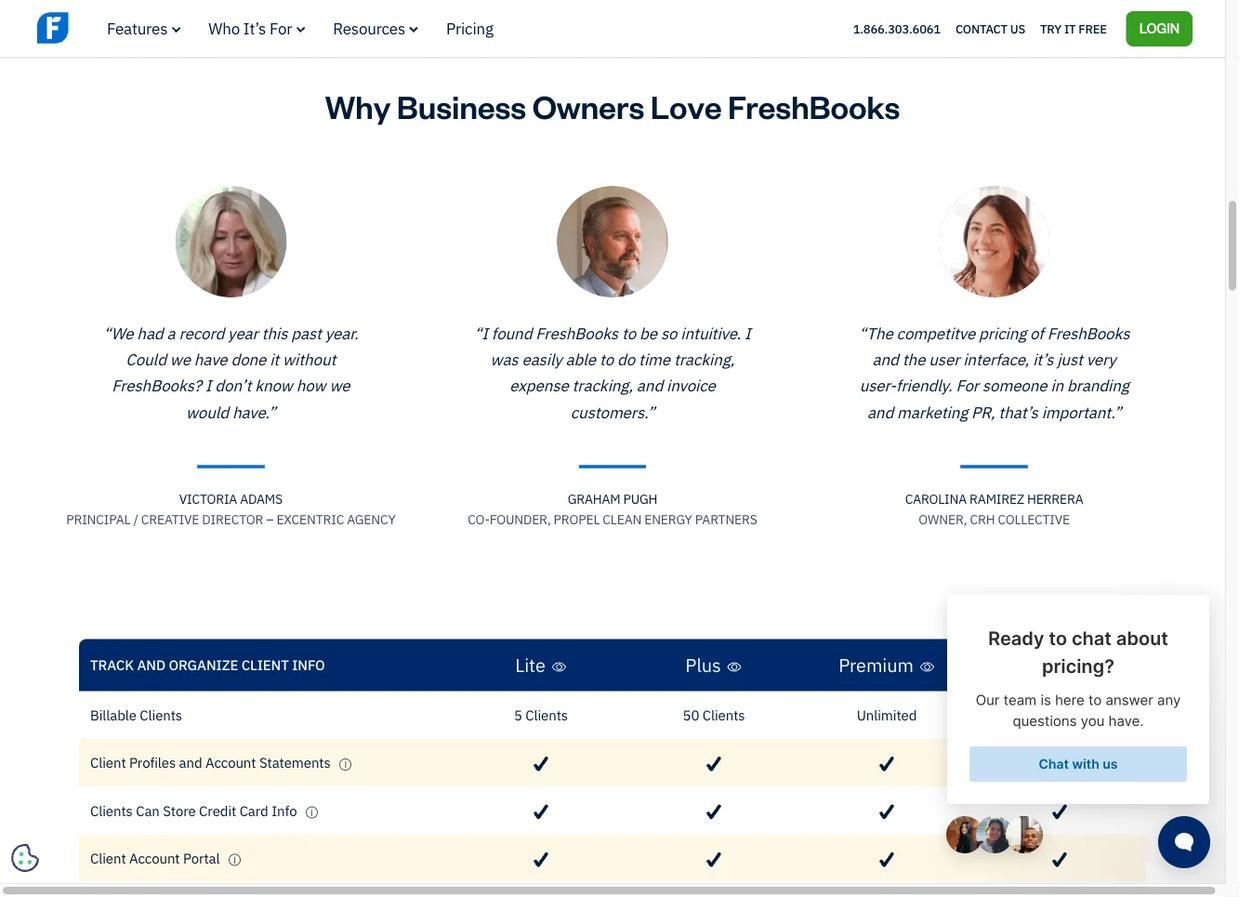 Task type: describe. For each thing, give the bounding box(es) containing it.
can
[[136, 802, 160, 820]]

customers."
[[571, 402, 655, 422]]

and up "user-"
[[873, 349, 899, 370]]

have
[[194, 349, 227, 370]]

"i found freshbooks to be so intuitive. i was easily able to do time tracking, expense tracking, and invoice customers."
[[475, 323, 751, 422]]

1 horizontal spatial we
[[330, 376, 350, 396]]

victoria
[[179, 490, 237, 507]]

login
[[1140, 19, 1180, 37]]

a
[[167, 323, 175, 343]]

billable clients
[[90, 706, 182, 724]]

–
[[266, 511, 274, 528]]

it's
[[244, 18, 266, 39]]

cookie consent banner dialog
[[14, 655, 293, 870]]

expense
[[510, 376, 569, 396]]

resources
[[333, 18, 406, 39]]

pricing link
[[447, 18, 494, 39]]

past
[[291, 323, 322, 343]]

principal
[[66, 511, 131, 528]]

track
[[90, 656, 134, 674]]

freshbooks inside "i found freshbooks to be so intuitive. i was easily able to do time tracking, expense tracking, and invoice customers."
[[536, 323, 619, 343]]

"we
[[103, 323, 133, 343]]

i inside "we had a record year this past year. could we have done it without freshbooks? i don't know how we would have."
[[205, 376, 212, 396]]

/
[[133, 511, 138, 528]]

user-
[[860, 376, 897, 396]]

who it's for link
[[209, 18, 305, 39]]

free
[[1079, 21, 1108, 37]]

be
[[640, 323, 658, 343]]

without
[[283, 349, 336, 370]]

features link
[[107, 18, 181, 39]]

0 horizontal spatial account
[[129, 849, 180, 868]]

and right 'profiles'
[[179, 754, 202, 772]]

1 horizontal spatial it
[[1065, 21, 1077, 37]]

in
[[1052, 376, 1064, 396]]

it inside "we had a record year this past year. could we have done it without freshbooks? i don't know how we would have."
[[270, 349, 279, 370]]

found
[[492, 323, 532, 343]]

done
[[231, 349, 266, 370]]

us
[[1011, 21, 1026, 37]]

0 vertical spatial we
[[170, 349, 191, 370]]

have."
[[233, 402, 276, 422]]

pugh
[[624, 490, 658, 507]]

agency
[[347, 511, 396, 528]]

would
[[186, 402, 229, 422]]

crh
[[971, 511, 996, 528]]

freshbooks?
[[112, 376, 202, 396]]

i for client profiles and account statements
[[345, 759, 347, 771]]

login link
[[1127, 11, 1193, 46]]

"i
[[475, 323, 488, 343]]

important."
[[1042, 402, 1122, 422]]

year
[[228, 323, 258, 343]]

clients can store credit card info
[[90, 802, 300, 820]]

clients left can
[[90, 802, 133, 820]]

competitve
[[897, 323, 976, 343]]

50 clients
[[683, 706, 746, 724]]

collective
[[999, 511, 1071, 528]]

0 horizontal spatial tracking,
[[573, 376, 633, 396]]

co-
[[468, 511, 490, 528]]

premium
[[839, 653, 914, 678]]

record
[[179, 323, 224, 343]]

and down "user-"
[[868, 402, 894, 422]]

victoria adams principal / creative director – excentric agency
[[66, 490, 396, 528]]

try
[[1041, 21, 1062, 37]]

i for clients can store credit card info
[[311, 807, 313, 818]]

info
[[272, 802, 297, 820]]

contact us link
[[956, 17, 1026, 41]]

plus
[[686, 653, 722, 678]]

founder,
[[490, 511, 551, 528]]

pricing
[[980, 323, 1027, 343]]

adams
[[240, 490, 283, 507]]

marketing
[[898, 402, 968, 422]]

excentric
[[277, 511, 344, 528]]

ramirez
[[970, 490, 1025, 507]]

clients for 50 clients
[[703, 706, 746, 724]]

client account portal
[[90, 849, 223, 868]]

client
[[242, 656, 289, 674]]

for inside "the competitve pricing of freshbooks and the user interface, it's just very user-friendly. for someone in branding and marketing pr, that's important."
[[957, 376, 979, 396]]

graham pugh co-founder, propel clean energy partners
[[468, 490, 758, 528]]

1.866.303.6061
[[854, 21, 941, 37]]

resources link
[[333, 18, 419, 39]]

freshbooks for why business owners love freshbooks
[[728, 85, 901, 127]]

know
[[255, 376, 293, 396]]

client for client profiles and account statements
[[90, 754, 126, 772]]

easily
[[522, 349, 562, 370]]

"the
[[859, 323, 894, 343]]

the
[[903, 349, 926, 370]]



Task type: vqa. For each thing, say whether or not it's contained in the screenshot.
Billable Clients
yes



Task type: locate. For each thing, give the bounding box(es) containing it.
5 clients
[[514, 706, 568, 724]]

unlimited down premium
[[857, 706, 917, 724]]

0 horizontal spatial it
[[270, 349, 279, 370]]

select
[[1024, 653, 1076, 678]]

try it free link
[[1041, 17, 1108, 41]]

0 vertical spatial for
[[270, 18, 292, 39]]

tracking, down intuitive.
[[674, 349, 735, 370]]

do
[[618, 349, 635, 370]]

clients right billable
[[140, 706, 182, 724]]

it right done
[[270, 349, 279, 370]]

just
[[1058, 349, 1084, 370]]

1 horizontal spatial i
[[745, 323, 751, 343]]

0 horizontal spatial i
[[234, 855, 236, 866]]

unlimited down select
[[1030, 706, 1090, 724]]

why
[[325, 85, 391, 127]]

1 horizontal spatial account
[[206, 754, 256, 772]]

card
[[240, 802, 269, 820]]

was
[[491, 349, 519, 370]]

client profiles and account statements
[[90, 754, 334, 772]]

how
[[296, 376, 326, 396]]

carolina ramirez herrera owner, crh collective
[[906, 490, 1084, 528]]

0 horizontal spatial unlimited
[[857, 706, 917, 724]]

clean
[[603, 511, 642, 528]]

1 unlimited from the left
[[857, 706, 917, 724]]

pricing
[[447, 18, 494, 39]]

year.
[[325, 323, 359, 343]]

0 horizontal spatial to
[[600, 349, 614, 370]]

partners
[[696, 511, 758, 528]]

1 horizontal spatial i
[[311, 807, 313, 818]]

2 unlimited from the left
[[1030, 706, 1090, 724]]

statements
[[259, 754, 331, 772]]

and
[[137, 656, 166, 674]]

client right "cookie preferences" image
[[90, 849, 126, 868]]

contact us
[[956, 21, 1026, 37]]

1 vertical spatial it
[[270, 349, 279, 370]]

"the competitve pricing of freshbooks and the user interface, it's just very user-friendly. for someone in branding and marketing pr, that's important."
[[859, 323, 1131, 422]]

carolina
[[906, 490, 967, 507]]

account
[[206, 754, 256, 772], [129, 849, 180, 868]]

1 vertical spatial for
[[957, 376, 979, 396]]

track and organize client info element
[[79, 639, 1147, 898]]

i right info
[[311, 807, 313, 818]]

2 horizontal spatial freshbooks
[[1048, 323, 1131, 343]]

1 vertical spatial i
[[205, 376, 212, 396]]

lite
[[516, 653, 546, 678]]

portal
[[183, 849, 220, 868]]

propel
[[554, 511, 600, 528]]

1 vertical spatial we
[[330, 376, 350, 396]]

1 horizontal spatial tracking,
[[674, 349, 735, 370]]

0 vertical spatial client
[[90, 754, 126, 772]]

1 vertical spatial to
[[600, 349, 614, 370]]

we right how
[[330, 376, 350, 396]]

0 horizontal spatial we
[[170, 349, 191, 370]]

0 vertical spatial i
[[745, 323, 751, 343]]

client for client account portal
[[90, 849, 126, 868]]

credit
[[199, 802, 236, 820]]

freshbooks for "the competitve pricing of freshbooks and the user interface, it's just very user-friendly. for someone in branding and marketing pr, that's important."
[[1048, 323, 1131, 343]]

so
[[661, 323, 678, 343]]

1.866.303.6061 link
[[854, 21, 941, 37]]

unlimited
[[857, 706, 917, 724], [1030, 706, 1090, 724]]

1 vertical spatial account
[[129, 849, 180, 868]]

to
[[622, 323, 636, 343], [600, 349, 614, 370]]

checkmark image
[[534, 757, 549, 773], [707, 757, 722, 773], [1053, 757, 1068, 773], [534, 805, 549, 820], [1053, 805, 1068, 820], [880, 852, 895, 868]]

1 client from the top
[[90, 754, 126, 772]]

i inside "i found freshbooks to be so intuitive. i was easily able to do time tracking, expense tracking, and invoice customers."
[[745, 323, 751, 343]]

0 horizontal spatial i
[[205, 376, 212, 396]]

why business owners love freshbooks
[[325, 85, 901, 127]]

clients
[[526, 706, 568, 724], [703, 706, 746, 724], [140, 706, 182, 724], [90, 802, 133, 820]]

i
[[345, 759, 347, 771], [311, 807, 313, 818], [234, 855, 236, 866]]

cookie preferences image
[[11, 845, 39, 873]]

don't
[[215, 376, 251, 396]]

business
[[397, 85, 527, 127]]

intuitive.
[[681, 323, 741, 343]]

of
[[1031, 323, 1044, 343]]

2 client from the top
[[90, 849, 126, 868]]

freshbooks
[[728, 85, 901, 127], [536, 323, 619, 343], [1048, 323, 1131, 343]]

i right portal
[[234, 855, 236, 866]]

1 vertical spatial tracking,
[[573, 376, 633, 396]]

features
[[107, 18, 168, 39]]

clients right the 50
[[703, 706, 746, 724]]

graham
[[568, 490, 621, 507]]

billable
[[90, 706, 137, 724]]

for right it's
[[270, 18, 292, 39]]

i for client account portal
[[234, 855, 236, 866]]

1 vertical spatial client
[[90, 849, 126, 868]]

love
[[651, 85, 722, 127]]

info
[[292, 656, 325, 674]]

to left do
[[600, 349, 614, 370]]

checkmark image
[[880, 757, 895, 773], [707, 805, 722, 820], [880, 805, 895, 820], [534, 852, 549, 868], [707, 852, 722, 868], [1053, 852, 1068, 868]]

who
[[209, 18, 240, 39]]

clients for billable clients
[[140, 706, 182, 724]]

try it free
[[1041, 21, 1108, 37]]

account left portal
[[129, 849, 180, 868]]

contact
[[956, 21, 1008, 37]]

this
[[262, 323, 288, 343]]

1 horizontal spatial freshbooks
[[728, 85, 901, 127]]

track and organize client info
[[90, 656, 325, 674]]

2 vertical spatial i
[[234, 855, 236, 866]]

0 vertical spatial to
[[622, 323, 636, 343]]

clients for 5 clients
[[526, 706, 568, 724]]

it's
[[1034, 349, 1054, 370]]

"we had a record year this past year. could we have done it without freshbooks? i don't know how we would have."
[[103, 323, 359, 422]]

interface,
[[964, 349, 1030, 370]]

freshbooks inside "the competitve pricing of freshbooks and the user interface, it's just very user-friendly. for someone in branding and marketing pr, that's important."
[[1048, 323, 1131, 343]]

it right try
[[1065, 21, 1077, 37]]

1 horizontal spatial for
[[957, 376, 979, 396]]

account up credit
[[206, 754, 256, 772]]

client left 'profiles'
[[90, 754, 126, 772]]

i right statements
[[345, 759, 347, 771]]

owners
[[533, 85, 645, 127]]

friendly.
[[897, 376, 953, 396]]

0 horizontal spatial for
[[270, 18, 292, 39]]

0 horizontal spatial freshbooks
[[536, 323, 619, 343]]

5
[[514, 706, 523, 724]]

tracking,
[[674, 349, 735, 370], [573, 376, 633, 396]]

able
[[566, 349, 596, 370]]

1 vertical spatial i
[[311, 807, 313, 818]]

1 horizontal spatial unlimited
[[1030, 706, 1090, 724]]

and down time
[[637, 376, 663, 396]]

that's
[[999, 402, 1039, 422]]

for up pr,
[[957, 376, 979, 396]]

freshbooks logo image
[[37, 10, 181, 45]]

0 vertical spatial i
[[345, 759, 347, 771]]

time
[[639, 349, 671, 370]]

who it's for
[[209, 18, 292, 39]]

dialog
[[0, 0, 1240, 898]]

to left be on the top right of page
[[622, 323, 636, 343]]

could
[[126, 349, 166, 370]]

0 vertical spatial tracking,
[[674, 349, 735, 370]]

0 vertical spatial account
[[206, 754, 256, 772]]

i right intuitive.
[[745, 323, 751, 343]]

clients right the '5'
[[526, 706, 568, 724]]

and inside "i found freshbooks to be so intuitive. i was easily able to do time tracking, expense tracking, and invoice customers."
[[637, 376, 663, 396]]

i left don't
[[205, 376, 212, 396]]

tracking, up customers."
[[573, 376, 633, 396]]

someone
[[983, 376, 1048, 396]]

2 horizontal spatial i
[[345, 759, 347, 771]]

we down the a
[[170, 349, 191, 370]]

i
[[745, 323, 751, 343], [205, 376, 212, 396]]

1 horizontal spatial to
[[622, 323, 636, 343]]

0 vertical spatial it
[[1065, 21, 1077, 37]]

we
[[170, 349, 191, 370], [330, 376, 350, 396]]

50
[[683, 706, 700, 724]]



